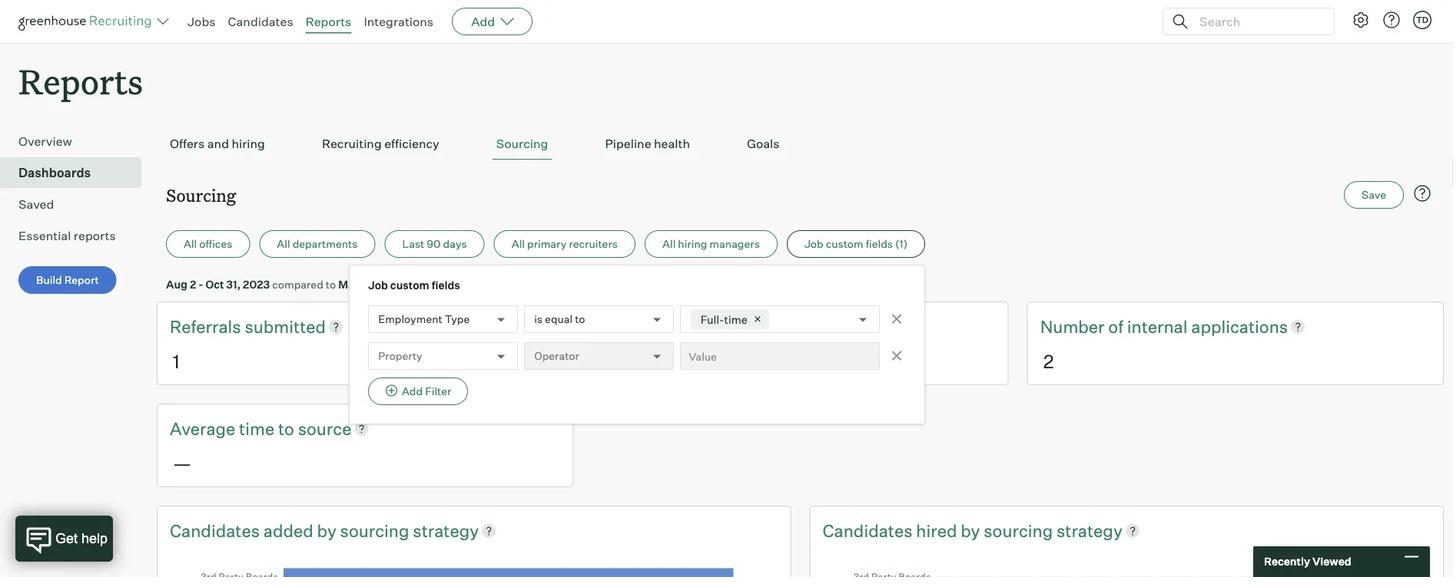 Task type: describe. For each thing, give the bounding box(es) containing it.
overview link
[[18, 132, 135, 151]]

employment
[[378, 313, 442, 326]]

sourcing inside "button"
[[496, 136, 548, 152]]

candidates hired by sourcing
[[823, 520, 1057, 542]]

offices
[[199, 238, 232, 251]]

viewed
[[1312, 556, 1351, 569]]

submitted
[[245, 316, 326, 338]]

source
[[298, 418, 352, 440]]

average time to
[[170, 418, 298, 440]]

reports link
[[306, 14, 351, 29]]

pipeline health button
[[601, 128, 694, 160]]

submitted link
[[245, 315, 326, 339]]

(1)
[[895, 238, 908, 251]]

of
[[1108, 316, 1124, 338]]

3
[[608, 350, 619, 373]]

recruiters
[[569, 238, 618, 251]]

all primary recruiters
[[512, 238, 618, 251]]

sourcing link for candidates hired by sourcing
[[984, 519, 1057, 543]]

0 vertical spatial added link
[[689, 315, 739, 339]]

primary
[[527, 238, 567, 251]]

1 - from the left
[[198, 278, 203, 291]]

essential reports link
[[18, 227, 135, 245]]

31,
[[226, 278, 241, 291]]

essential reports
[[18, 228, 116, 244]]

integrations
[[364, 14, 434, 29]]

job custom fields (1) button
[[787, 231, 925, 258]]

to link
[[278, 417, 298, 441]]

90
[[427, 238, 441, 251]]

essential
[[18, 228, 71, 244]]

build report
[[36, 274, 99, 287]]

last 90 days button
[[385, 231, 485, 258]]

candidates for candidates
[[228, 14, 293, 29]]

source link
[[298, 417, 352, 441]]

number
[[1040, 316, 1105, 338]]

all primary recruiters button
[[494, 231, 636, 258]]

1 horizontal spatial to
[[326, 278, 336, 291]]

candidates link for candidates added by sourcing
[[170, 519, 263, 543]]

filter
[[425, 385, 451, 399]]

property
[[378, 350, 422, 363]]

job for job custom fields
[[368, 279, 388, 293]]

2 2023 from the left
[[413, 278, 440, 291]]

1 aug from the left
[[166, 278, 187, 291]]

Value text field
[[680, 343, 880, 371]]

offers
[[170, 136, 205, 152]]

aug 2 - oct 31, 2023 compared to may 4 - aug 1, 2023
[[166, 278, 440, 291]]

all for all primary recruiters
[[512, 238, 525, 251]]

add for add filter
[[402, 385, 423, 399]]

4
[[363, 278, 370, 291]]

time for full-
[[724, 313, 748, 327]]

reports
[[74, 228, 116, 244]]

prospects link
[[605, 315, 689, 339]]

report
[[64, 274, 99, 287]]

all hiring managers
[[662, 238, 760, 251]]

time link
[[239, 417, 278, 441]]

0 horizontal spatial sourcing
[[166, 184, 236, 206]]

all hiring managers button
[[645, 231, 778, 258]]

faq image
[[1413, 185, 1432, 203]]

build
[[36, 274, 62, 287]]

0 vertical spatial 2
[[190, 278, 196, 291]]

recruiting
[[322, 136, 382, 152]]

job custom fields (1)
[[805, 238, 908, 251]]

candidates for candidates added by sourcing
[[170, 520, 260, 542]]

number link
[[1040, 315, 1108, 339]]

xychart image for candidates hired by sourcing
[[844, 558, 1409, 578]]

2 - from the left
[[372, 278, 377, 291]]

by link for added
[[317, 519, 340, 543]]

is equal to
[[534, 313, 585, 326]]

type
[[445, 313, 470, 326]]

employment type
[[378, 313, 470, 326]]

saved link
[[18, 195, 135, 214]]

last
[[402, 238, 424, 251]]

dashboards link
[[18, 164, 135, 182]]

job for job custom fields (1)
[[805, 238, 824, 251]]

number of internal
[[1040, 316, 1191, 338]]

—
[[173, 452, 191, 475]]

all for all departments
[[277, 238, 290, 251]]

1 2023 from the left
[[243, 278, 270, 291]]

applications
[[1191, 316, 1288, 338]]

all for all hiring managers
[[662, 238, 676, 251]]

1,
[[403, 278, 411, 291]]

1 vertical spatial added
[[263, 520, 313, 542]]

compared
[[272, 278, 323, 291]]

goals button
[[743, 128, 783, 160]]

health
[[654, 136, 690, 152]]

sourcing link for candidates added by sourcing
[[340, 519, 413, 543]]

greenhouse recruiting image
[[18, 12, 157, 31]]

average
[[170, 418, 235, 440]]

overview
[[18, 134, 72, 149]]

strategy for candidates added by sourcing
[[413, 520, 479, 542]]

fields for job custom fields (1)
[[866, 238, 893, 251]]

departments
[[293, 238, 358, 251]]

recruiting efficiency
[[322, 136, 439, 152]]

build report button
[[18, 267, 117, 294]]

1 horizontal spatial reports
[[306, 14, 351, 29]]

strategy link for candidates hired by sourcing
[[1057, 519, 1123, 543]]

time for average
[[239, 418, 274, 440]]

all offices button
[[166, 231, 250, 258]]



Task type: locate. For each thing, give the bounding box(es) containing it.
1 by link from the left
[[317, 519, 340, 543]]

-
[[198, 278, 203, 291], [372, 278, 377, 291]]

1 horizontal spatial -
[[372, 278, 377, 291]]

candidates left the hired
[[823, 520, 913, 542]]

time left to link
[[239, 418, 274, 440]]

hiring
[[232, 136, 265, 152], [678, 238, 707, 251]]

1 horizontal spatial sourcing
[[496, 136, 548, 152]]

recruiting efficiency button
[[318, 128, 443, 160]]

1 horizontal spatial by link
[[961, 519, 984, 543]]

0 horizontal spatial added link
[[263, 519, 317, 543]]

0 horizontal spatial -
[[198, 278, 203, 291]]

aug left 1,
[[380, 278, 401, 291]]

1 sourcing from the left
[[340, 520, 409, 542]]

2 xychart image from the left
[[844, 558, 1409, 578]]

fields inside the job custom fields (1) 'button'
[[866, 238, 893, 251]]

strategy link for candidates added by sourcing
[[413, 519, 479, 543]]

candidates right jobs link
[[228, 14, 293, 29]]

0 horizontal spatial 2023
[[243, 278, 270, 291]]

tab list
[[166, 128, 1435, 160]]

hired
[[916, 520, 957, 542]]

0 vertical spatial sourcing
[[496, 136, 548, 152]]

0 vertical spatial time
[[724, 313, 748, 327]]

2 sourcing link from the left
[[984, 519, 1057, 543]]

1 horizontal spatial by
[[961, 520, 980, 542]]

1 horizontal spatial added link
[[689, 315, 739, 339]]

fields
[[866, 238, 893, 251], [432, 279, 460, 293]]

2 sourcing from the left
[[984, 520, 1053, 542]]

may
[[338, 278, 361, 291]]

1 horizontal spatial time
[[724, 313, 748, 327]]

1 vertical spatial 2
[[1043, 350, 1054, 373]]

all left the managers at the top
[[662, 238, 676, 251]]

save button
[[1344, 182, 1404, 209]]

internal
[[1127, 316, 1188, 338]]

sourcing for candidates hired by sourcing
[[984, 520, 1053, 542]]

add for add
[[471, 14, 495, 29]]

candidates link
[[228, 14, 293, 29], [170, 519, 263, 543], [823, 519, 916, 543]]

saved
[[18, 197, 54, 212]]

0 vertical spatial custom
[[826, 238, 864, 251]]

candidates link for candidates hired by sourcing
[[823, 519, 916, 543]]

2 strategy from the left
[[1057, 520, 1123, 542]]

custom inside 'button'
[[826, 238, 864, 251]]

offers and hiring button
[[166, 128, 269, 160]]

add button
[[452, 8, 533, 35]]

2023
[[243, 278, 270, 291], [413, 278, 440, 291]]

0 vertical spatial fields
[[866, 238, 893, 251]]

0 vertical spatial hiring
[[232, 136, 265, 152]]

4 all from the left
[[662, 238, 676, 251]]

1 vertical spatial added link
[[263, 519, 317, 543]]

candidates added by sourcing
[[170, 520, 413, 542]]

0 horizontal spatial job
[[368, 279, 388, 293]]

strategy link
[[413, 519, 479, 543], [1057, 519, 1123, 543]]

to for average time to
[[278, 418, 294, 440]]

candidates for candidates hired by sourcing
[[823, 520, 913, 542]]

1 horizontal spatial strategy link
[[1057, 519, 1123, 543]]

0 horizontal spatial time
[[239, 418, 274, 440]]

1 vertical spatial reports
[[18, 58, 143, 104]]

2 strategy link from the left
[[1057, 519, 1123, 543]]

- left oct
[[198, 278, 203, 291]]

2 aug from the left
[[380, 278, 401, 291]]

1 vertical spatial to
[[575, 313, 585, 326]]

internal link
[[1127, 315, 1191, 339]]

candidates down —
[[170, 520, 260, 542]]

0 horizontal spatial add
[[402, 385, 423, 399]]

0 horizontal spatial by link
[[317, 519, 340, 543]]

by for added
[[317, 520, 336, 542]]

referrals
[[170, 316, 245, 338]]

- right 4
[[372, 278, 377, 291]]

0 vertical spatial reports
[[306, 14, 351, 29]]

1 horizontal spatial sourcing
[[984, 520, 1053, 542]]

2 by from the left
[[961, 520, 980, 542]]

custom for job custom fields (1)
[[826, 238, 864, 251]]

1 vertical spatial job
[[368, 279, 388, 293]]

3 all from the left
[[512, 238, 525, 251]]

0 horizontal spatial fields
[[432, 279, 460, 293]]

configure image
[[1352, 11, 1370, 29]]

xychart image
[[191, 558, 757, 578], [844, 558, 1409, 578]]

applications link
[[1191, 315, 1288, 339]]

by link
[[317, 519, 340, 543], [961, 519, 984, 543]]

1 horizontal spatial aug
[[380, 278, 401, 291]]

is
[[534, 313, 543, 326]]

custom up employment
[[390, 279, 429, 293]]

add inside popup button
[[471, 14, 495, 29]]

0 horizontal spatial reports
[[18, 58, 143, 104]]

and
[[207, 136, 229, 152]]

0 horizontal spatial strategy link
[[413, 519, 479, 543]]

hiring right and
[[232, 136, 265, 152]]

add filter button
[[368, 378, 468, 406]]

2023 right 1,
[[413, 278, 440, 291]]

1 strategy from the left
[[413, 520, 479, 542]]

1 horizontal spatial added
[[689, 316, 739, 338]]

1 by from the left
[[317, 520, 336, 542]]

pipeline health
[[605, 136, 690, 152]]

2 left oct
[[190, 278, 196, 291]]

to left may
[[326, 278, 336, 291]]

efficiency
[[384, 136, 439, 152]]

1 xychart image from the left
[[191, 558, 757, 578]]

to for is equal to
[[575, 313, 585, 326]]

hiring left the managers at the top
[[678, 238, 707, 251]]

1 horizontal spatial custom
[[826, 238, 864, 251]]

all
[[184, 238, 197, 251], [277, 238, 290, 251], [512, 238, 525, 251], [662, 238, 676, 251]]

1 vertical spatial hiring
[[678, 238, 707, 251]]

strategy
[[413, 520, 479, 542], [1057, 520, 1123, 542]]

hired link
[[916, 519, 961, 543]]

td
[[1416, 15, 1429, 25]]

all left primary
[[512, 238, 525, 251]]

reports left integrations
[[306, 14, 351, 29]]

0 vertical spatial added
[[689, 316, 739, 338]]

1 horizontal spatial add
[[471, 14, 495, 29]]

1 vertical spatial fields
[[432, 279, 460, 293]]

2 all from the left
[[277, 238, 290, 251]]

offers and hiring
[[170, 136, 265, 152]]

2 horizontal spatial to
[[575, 313, 585, 326]]

1 strategy link from the left
[[413, 519, 479, 543]]

added
[[689, 316, 739, 338], [263, 520, 313, 542]]

reports down greenhouse recruiting image
[[18, 58, 143, 104]]

recently
[[1264, 556, 1310, 569]]

time
[[724, 313, 748, 327], [239, 418, 274, 440]]

1 horizontal spatial 2023
[[413, 278, 440, 291]]

0 vertical spatial job
[[805, 238, 824, 251]]

job inside the job custom fields (1) 'button'
[[805, 238, 824, 251]]

oct
[[206, 278, 224, 291]]

all departments button
[[259, 231, 375, 258]]

0 horizontal spatial xychart image
[[191, 558, 757, 578]]

1 horizontal spatial strategy
[[1057, 520, 1123, 542]]

of link
[[1108, 315, 1127, 339]]

pipeline
[[605, 136, 651, 152]]

prospects
[[605, 316, 689, 338]]

2 down number
[[1043, 350, 1054, 373]]

managers
[[710, 238, 760, 251]]

1 sourcing link from the left
[[340, 519, 413, 543]]

0 horizontal spatial sourcing link
[[340, 519, 413, 543]]

fields up type
[[432, 279, 460, 293]]

1 horizontal spatial job
[[805, 238, 824, 251]]

1 horizontal spatial hiring
[[678, 238, 707, 251]]

all left departments
[[277, 238, 290, 251]]

all inside button
[[512, 238, 525, 251]]

jobs link
[[188, 14, 216, 29]]

all offices
[[184, 238, 232, 251]]

all departments
[[277, 238, 358, 251]]

0 horizontal spatial strategy
[[413, 520, 479, 542]]

aug
[[166, 278, 187, 291], [380, 278, 401, 291]]

2023 right the '31,'
[[243, 278, 270, 291]]

0 horizontal spatial to
[[278, 418, 294, 440]]

last 90 days
[[402, 238, 467, 251]]

0 horizontal spatial added
[[263, 520, 313, 542]]

to right equal
[[575, 313, 585, 326]]

candidates
[[228, 14, 293, 29], [170, 520, 260, 542], [823, 520, 913, 542]]

time up value text box
[[724, 313, 748, 327]]

0 vertical spatial add
[[471, 14, 495, 29]]

sourcing
[[340, 520, 409, 542], [984, 520, 1053, 542]]

1 vertical spatial add
[[402, 385, 423, 399]]

added link
[[689, 315, 739, 339], [263, 519, 317, 543]]

fields for job custom fields
[[432, 279, 460, 293]]

custom left (1)
[[826, 238, 864, 251]]

by for hired
[[961, 520, 980, 542]]

2 vertical spatial to
[[278, 418, 294, 440]]

equal
[[545, 313, 573, 326]]

add filter
[[402, 385, 451, 399]]

jobs
[[188, 14, 216, 29]]

1 vertical spatial time
[[239, 418, 274, 440]]

1 horizontal spatial xychart image
[[844, 558, 1409, 578]]

all left offices
[[184, 238, 197, 251]]

Search text field
[[1196, 10, 1320, 33]]

aug left oct
[[166, 278, 187, 291]]

by link for hired
[[961, 519, 984, 543]]

td button
[[1410, 8, 1435, 32]]

0 horizontal spatial 2
[[190, 278, 196, 291]]

goals
[[747, 136, 780, 152]]

full-time
[[701, 313, 748, 327]]

days
[[443, 238, 467, 251]]

2 by link from the left
[[961, 519, 984, 543]]

sourcing link
[[340, 519, 413, 543], [984, 519, 1057, 543]]

0 horizontal spatial custom
[[390, 279, 429, 293]]

fields left (1)
[[866, 238, 893, 251]]

tab list containing offers and hiring
[[166, 128, 1435, 160]]

sourcing button
[[492, 128, 552, 160]]

job custom fields
[[368, 279, 460, 293]]

1 horizontal spatial sourcing link
[[984, 519, 1057, 543]]

save
[[1362, 188, 1386, 202]]

sourcing
[[496, 136, 548, 152], [166, 184, 236, 206]]

all for all offices
[[184, 238, 197, 251]]

referrals link
[[170, 315, 245, 339]]

0 vertical spatial to
[[326, 278, 336, 291]]

recently viewed
[[1264, 556, 1351, 569]]

strategy for candidates hired by sourcing
[[1057, 520, 1123, 542]]

dashboards
[[18, 165, 91, 181]]

0 horizontal spatial sourcing
[[340, 520, 409, 542]]

0 horizontal spatial hiring
[[232, 136, 265, 152]]

1 vertical spatial sourcing
[[166, 184, 236, 206]]

xychart image for candidates added by sourcing
[[191, 558, 757, 578]]

1 all from the left
[[184, 238, 197, 251]]

add inside button
[[402, 385, 423, 399]]

sourcing for candidates added by sourcing
[[340, 520, 409, 542]]

1 horizontal spatial 2
[[1043, 350, 1054, 373]]

0 horizontal spatial by
[[317, 520, 336, 542]]

custom for job custom fields
[[390, 279, 429, 293]]

to left source
[[278, 418, 294, 440]]

1 vertical spatial custom
[[390, 279, 429, 293]]

0 horizontal spatial aug
[[166, 278, 187, 291]]

1 horizontal spatial fields
[[866, 238, 893, 251]]

average link
[[170, 417, 239, 441]]

integrations link
[[364, 14, 434, 29]]



Task type: vqa. For each thing, say whether or not it's contained in the screenshot.
the strategy for Candidates hired by sourcing
yes



